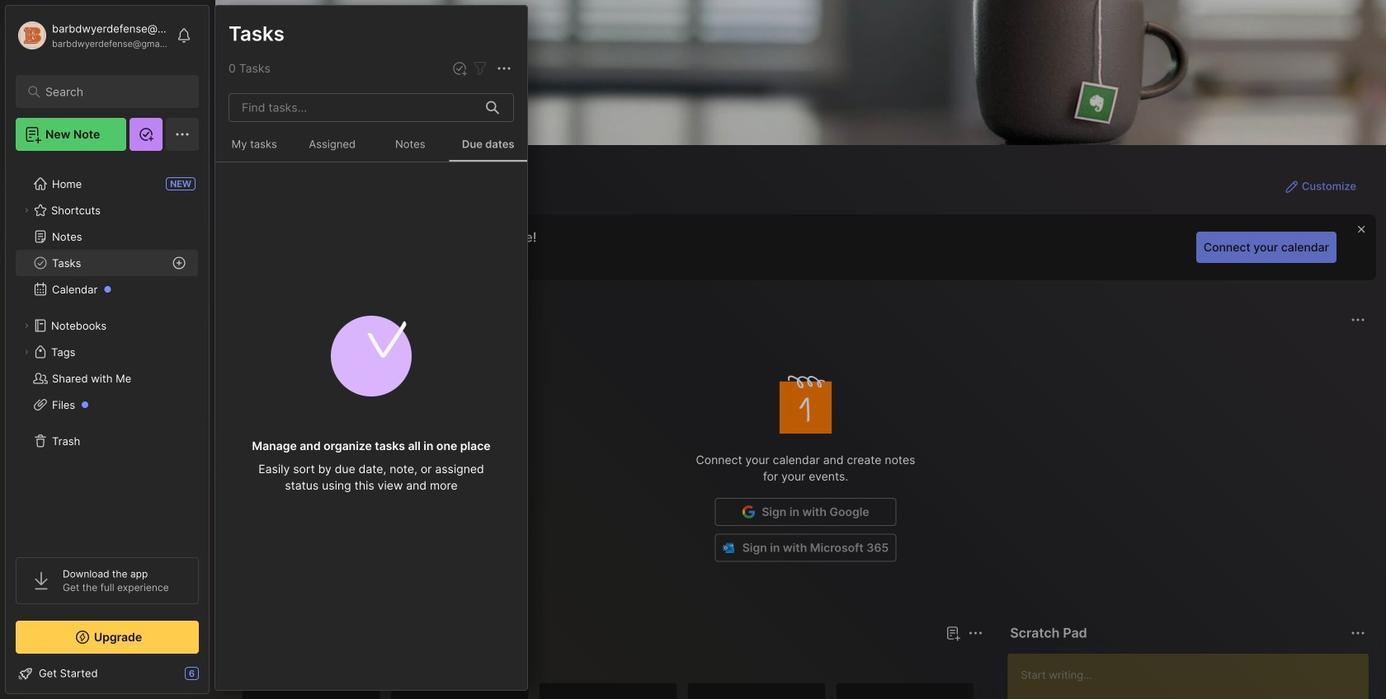 Task type: vqa. For each thing, say whether or not it's contained in the screenshot.
LOG OUT "link"
no



Task type: locate. For each thing, give the bounding box(es) containing it.
expand notebooks image
[[21, 321, 31, 331]]

more actions and view options image
[[494, 59, 514, 79]]

row group
[[242, 683, 1133, 700]]

tab
[[245, 653, 293, 673]]

tree inside main element
[[6, 161, 209, 543]]

filter tasks image
[[470, 59, 490, 79]]

None search field
[[45, 82, 177, 101]]

click to collapse image
[[208, 669, 221, 689]]

none search field inside main element
[[45, 82, 177, 101]]

tree
[[6, 161, 209, 543]]

Account field
[[16, 19, 168, 52]]



Task type: describe. For each thing, give the bounding box(es) containing it.
Start writing… text field
[[1021, 654, 1368, 700]]

main element
[[0, 0, 215, 700]]

Find tasks… text field
[[232, 94, 476, 121]]

new task image
[[451, 60, 468, 77]]

Search text field
[[45, 84, 177, 100]]

Help and Learning task checklist field
[[6, 661, 209, 687]]

More actions and view options field
[[490, 58, 514, 79]]

Filter tasks field
[[470, 58, 490, 79]]

expand tags image
[[21, 347, 31, 357]]



